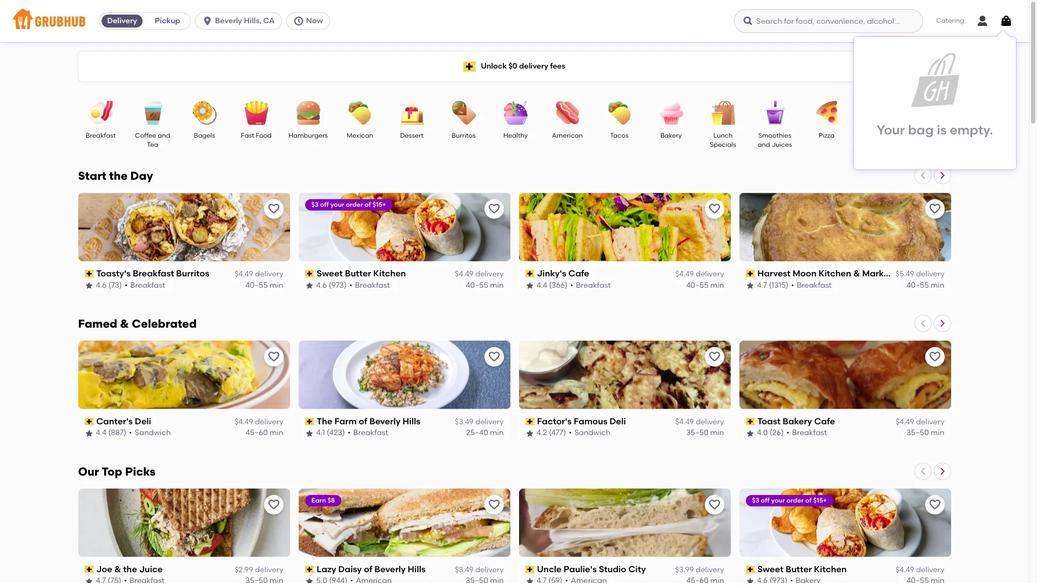 Task type: describe. For each thing, give the bounding box(es) containing it.
kitchen for our top picks
[[814, 564, 847, 575]]

pickup button
[[145, 12, 190, 30]]

earn
[[311, 497, 326, 504]]

uncle paulie's studio city logo image
[[519, 489, 731, 557]]

jinky's cafe logo image
[[519, 193, 731, 261]]

star icon image for lazy daisy of beverly hills logo
[[305, 577, 314, 583]]

1 horizontal spatial cafe
[[814, 416, 835, 427]]

factor's famous deli
[[537, 416, 626, 427]]

delivery for harvest moon kitchen & marketplace logo
[[916, 270, 944, 279]]

coffee
[[135, 132, 156, 139]]

subscription pass image for sweet butter kitchen
[[305, 270, 314, 278]]

beverly for picks
[[374, 564, 406, 575]]

$3 for the leftmost sweet butter kitchen logo
[[311, 201, 319, 208]]

paulie's
[[564, 564, 597, 575]]

delivery for factor's famous deli logo
[[696, 418, 724, 427]]

$3 for sweet butter kitchen logo to the bottom
[[752, 497, 759, 504]]

sweet for subscription pass image corresponding to sweet butter kitchen
[[317, 268, 343, 279]]

famous
[[574, 416, 607, 427]]

(887)
[[108, 429, 126, 438]]

delivery
[[107, 16, 137, 25]]

breakfast for jinky's cafe
[[576, 281, 611, 290]]

vegan
[[920, 132, 941, 139]]

$4.49 delivery for (973)
[[455, 270, 504, 279]]

hills,
[[244, 16, 261, 25]]

caret left icon image for famed & celebrated
[[919, 319, 927, 328]]

(73)
[[108, 281, 122, 290]]

$3.49 for our top picks
[[455, 566, 473, 575]]

now button
[[286, 12, 334, 30]]

beverly for celebrated
[[369, 416, 401, 427]]

sweet for sweet butter kitchen's subscription pass icon
[[757, 564, 784, 575]]

toast bakery cafe logo image
[[739, 341, 951, 409]]

$3 off your order of $15+ for the leftmost sweet butter kitchen logo
[[311, 201, 386, 208]]

delivery for canter's deli logo
[[255, 418, 283, 427]]

pizza
[[819, 132, 835, 139]]

save this restaurant image for toast bakery cafe
[[928, 351, 941, 363]]

famed
[[78, 317, 117, 331]]

famed & celebrated
[[78, 317, 197, 331]]

breakfast for toast bakery cafe
[[792, 429, 827, 438]]

$15+ for the leftmost sweet butter kitchen logo
[[373, 201, 386, 208]]

caret right icon image for start the day
[[938, 171, 947, 180]]

Search for food, convenience, alcohol... search field
[[734, 9, 923, 33]]

4.4 for canter's deli
[[96, 429, 106, 438]]

35–50 for factor's famous deli
[[686, 429, 709, 438]]

joe
[[96, 564, 112, 575]]

hamburgers
[[288, 132, 328, 139]]

save this restaurant image for canter's deli
[[267, 351, 280, 363]]

save this restaurant button for toasty's breakfast burritos
[[264, 199, 283, 219]]

• for famous
[[569, 429, 572, 438]]

the farm of beverly hills logo image
[[298, 341, 510, 409]]

uncle
[[537, 564, 562, 575]]

star icon image for the farm of beverly hills logo
[[305, 429, 314, 438]]

star icon image for jinky's cafe logo
[[525, 281, 534, 290]]

unlock $0 delivery fees
[[481, 61, 565, 71]]

toasty's
[[96, 268, 131, 279]]

$5.49 delivery
[[896, 270, 944, 279]]

ca
[[263, 16, 275, 25]]

1 horizontal spatial burritos
[[452, 132, 476, 139]]

0 horizontal spatial bakery
[[660, 132, 682, 139]]

1 vertical spatial the
[[123, 564, 137, 575]]

the farm of beverly hills
[[317, 416, 420, 427]]

american image
[[549, 101, 586, 125]]

$8
[[328, 497, 335, 504]]

subscription pass image for toast bakery cafe
[[746, 418, 755, 426]]

beverly inside button
[[215, 16, 242, 25]]

canter's deli logo image
[[78, 341, 290, 409]]

$4.49 for 4.6 (73)
[[235, 270, 253, 279]]

& for celebrated
[[120, 317, 129, 331]]

$2.99 delivery
[[235, 566, 283, 575]]

save this restaurant button for harvest moon kitchen & marketplace
[[925, 199, 944, 219]]

delivery for toasty's breakfast burritos logo
[[255, 270, 283, 279]]

svg image
[[1000, 15, 1013, 28]]

min for sweet butter kitchen
[[490, 281, 504, 290]]

delivery for toast bakery cafe logo
[[916, 418, 944, 427]]

min for toasty's breakfast burritos
[[270, 281, 283, 290]]

smoothies
[[758, 132, 791, 139]]

off for the leftmost sweet butter kitchen logo
[[320, 201, 329, 208]]

beverly hills, ca button
[[195, 12, 286, 30]]

sweet butter kitchen for star icon for the leftmost sweet butter kitchen logo
[[317, 268, 406, 279]]

grubhub plus flag logo image
[[464, 61, 477, 72]]

0 vertical spatial the
[[109, 169, 128, 183]]

joe & the juice
[[96, 564, 163, 575]]

breakfast right toasty's
[[133, 268, 174, 279]]

1 vertical spatial sweet butter kitchen logo image
[[739, 489, 951, 557]]

delivery for jinky's cafe logo
[[696, 270, 724, 279]]

svg image inside now button
[[293, 16, 304, 26]]

toast
[[757, 416, 781, 427]]

subscription pass image for sweet butter kitchen
[[746, 566, 755, 574]]

studio
[[599, 564, 626, 575]]

• for breakfast
[[125, 281, 128, 290]]

factor's famous deli logo image
[[519, 341, 731, 409]]

juices
[[772, 141, 792, 149]]

• for deli
[[129, 429, 132, 438]]

jinky's cafe
[[537, 268, 589, 279]]

lunch
[[713, 132, 733, 139]]

our top picks
[[78, 465, 156, 478]]

$3.49 for famed & celebrated
[[455, 418, 473, 427]]

day
[[130, 169, 153, 183]]

vegan image
[[912, 101, 949, 125]]

$5.49
[[896, 270, 914, 279]]

$3.49 delivery for celebrated
[[455, 418, 504, 427]]

daisy
[[338, 564, 362, 575]]

specials
[[710, 141, 736, 149]]

factor's
[[537, 416, 572, 427]]

beverly hills, ca
[[215, 16, 275, 25]]

save this restaurant image inside button
[[708, 203, 721, 216]]

delivery for lazy daisy of beverly hills logo
[[475, 566, 504, 575]]

picks
[[125, 465, 156, 478]]

4.6 (973)
[[316, 281, 347, 290]]

• breakfast for breakfast
[[125, 281, 165, 290]]

2 deli from the left
[[610, 416, 626, 427]]

jinky's
[[537, 268, 566, 279]]

$2.99
[[235, 566, 253, 575]]

4.7 (1315)
[[757, 281, 788, 290]]

lazy daisy of beverly hills logo image
[[298, 489, 510, 557]]

4.4 (366)
[[537, 281, 568, 290]]

caret left icon image for start the day
[[919, 171, 927, 180]]

bagels
[[194, 132, 215, 139]]

4.4 (887)
[[96, 429, 126, 438]]

4.6 for toasty's breakfast burritos
[[96, 281, 107, 290]]

subscription pass image for factor's famous deli
[[525, 418, 535, 426]]

main navigation navigation
[[0, 0, 1029, 42]]

save this restaurant image for factor's famous deli
[[708, 351, 721, 363]]

celebrated
[[132, 317, 197, 331]]

40–55 for toasty's breakfast burritos
[[246, 281, 268, 290]]

bakery image
[[652, 101, 690, 125]]

now
[[306, 16, 323, 25]]

$3.99
[[675, 566, 694, 575]]

45–60 min
[[246, 429, 283, 438]]

35–50 min for factor's famous deli
[[686, 429, 724, 438]]

hills for famed & celebrated
[[403, 416, 420, 427]]

• sandwich for famous
[[569, 429, 611, 438]]

city
[[628, 564, 646, 575]]

$0
[[509, 61, 517, 71]]

save this restaurant image for the farm of beverly hills
[[487, 351, 500, 363]]

fast food image
[[237, 101, 275, 125]]

hills for our top picks
[[408, 564, 426, 575]]

35–50 for toast bakery cafe
[[907, 429, 929, 438]]

mexican image
[[341, 101, 379, 125]]

hamburgers image
[[289, 101, 327, 125]]

$4.49 delivery for (477)
[[675, 418, 724, 427]]

subscription pass image for uncle paulie's studio city
[[525, 566, 535, 574]]

our
[[78, 465, 99, 478]]

harvest moon kitchen & marketplace logo image
[[739, 193, 951, 261]]

juice
[[139, 564, 163, 575]]

dessert image
[[393, 101, 431, 125]]

subscription pass image for canter's deli
[[85, 418, 94, 426]]

subscription pass image for joe & the juice
[[85, 566, 94, 574]]

• breakfast for farm
[[348, 429, 388, 438]]

uncle paulie's studio city
[[537, 564, 646, 575]]

$4.49 for 4.4 (887)
[[235, 418, 253, 427]]

farm
[[335, 416, 357, 427]]

moon
[[793, 268, 817, 279]]

1 vertical spatial bakery
[[783, 416, 812, 427]]

empty.
[[950, 122, 993, 138]]

save this restaurant image for toasty's breakfast burritos
[[267, 203, 280, 216]]

lunch specials image
[[704, 101, 742, 125]]

lunch specials
[[710, 132, 736, 149]]

butter for sweet butter kitchen's subscription pass icon
[[786, 564, 812, 575]]

burritos image
[[445, 101, 483, 125]]

catering button
[[929, 9, 972, 33]]

harvest
[[757, 268, 791, 279]]

star icon image for toasty's breakfast burritos logo
[[85, 281, 93, 290]]

25–40
[[466, 429, 488, 438]]

caret right icon image for our top picks
[[938, 467, 947, 476]]

• for cafe
[[570, 281, 573, 290]]

40–55 min for sweet butter kitchen
[[466, 281, 504, 290]]

4.1
[[316, 429, 325, 438]]

catering
[[936, 17, 964, 24]]

toast bakery cafe
[[757, 416, 835, 427]]

your bag is empty.
[[877, 122, 993, 138]]



Task type: vqa. For each thing, say whether or not it's contained in the screenshot.
Toast Bakery Cafe logo
yes



Task type: locate. For each thing, give the bounding box(es) containing it.
• down the farm
[[348, 429, 351, 438]]

your bag is empty. tooltip
[[854, 30, 1016, 169]]

save this restaurant button for canter's deli
[[264, 347, 283, 367]]

$4.49 for 4.6 (973)
[[455, 270, 474, 279]]

svg image
[[976, 15, 989, 28], [202, 16, 213, 26], [293, 16, 304, 26], [743, 16, 754, 26]]

4.0 (26)
[[757, 429, 784, 438]]

breakfast for sweet butter kitchen
[[355, 281, 390, 290]]

1 vertical spatial hills
[[408, 564, 426, 575]]

• breakfast for moon
[[791, 281, 832, 290]]

• sandwich down 'canter's deli'
[[129, 429, 171, 438]]

delivery for uncle paulie's studio city logo
[[696, 566, 724, 575]]

marketplace
[[862, 268, 916, 279]]

• breakfast for butter
[[349, 281, 390, 290]]

cafe
[[568, 268, 589, 279], [814, 416, 835, 427]]

mexican
[[347, 132, 373, 139]]

4.6 left (73)
[[96, 281, 107, 290]]

deli
[[135, 416, 151, 427], [610, 416, 626, 427]]

2 vertical spatial caret left icon image
[[919, 467, 927, 476]]

0 vertical spatial $3
[[311, 201, 319, 208]]

pickup
[[155, 16, 180, 25]]

save this restaurant button for jinky's cafe
[[705, 199, 724, 219]]

breakfast image
[[82, 101, 120, 125]]

canter's
[[96, 416, 133, 427]]

$3 off your order of $15+
[[311, 201, 386, 208], [752, 497, 827, 504]]

0 horizontal spatial sweet butter kitchen logo image
[[298, 193, 510, 261]]

breakfast down the farm of beverly hills
[[353, 429, 388, 438]]

(26)
[[770, 429, 784, 438]]

min
[[270, 281, 283, 290], [490, 281, 504, 290], [710, 281, 724, 290], [931, 281, 944, 290], [270, 429, 283, 438], [490, 429, 504, 438], [710, 429, 724, 438], [931, 429, 944, 438]]

& right 'famed'
[[120, 317, 129, 331]]

1 horizontal spatial order
[[787, 497, 804, 504]]

0 horizontal spatial butter
[[345, 268, 371, 279]]

lazy
[[317, 564, 336, 575]]

kitchen
[[373, 268, 406, 279], [819, 268, 851, 279], [814, 564, 847, 575]]

4.2
[[537, 429, 547, 438]]

breakfast right the (973) on the top of the page
[[355, 281, 390, 290]]

your for the leftmost sweet butter kitchen logo
[[330, 201, 344, 208]]

1 horizontal spatial save this restaurant image
[[708, 203, 721, 216]]

0 vertical spatial burritos
[[452, 132, 476, 139]]

1 $3.49 delivery from the top
[[455, 418, 504, 427]]

1 horizontal spatial $3
[[752, 497, 759, 504]]

1 deli from the left
[[135, 416, 151, 427]]

1 vertical spatial $3 off your order of $15+
[[752, 497, 827, 504]]

toasty's breakfast burritos
[[96, 268, 209, 279]]

burritos down burritos image
[[452, 132, 476, 139]]

2 horizontal spatial save this restaurant image
[[928, 498, 941, 511]]

1 vertical spatial cafe
[[814, 416, 835, 427]]

4.6 left the (973) on the top of the page
[[316, 281, 327, 290]]

40–55 min
[[246, 281, 283, 290], [466, 281, 504, 290], [686, 281, 724, 290], [907, 281, 944, 290]]

0 horizontal spatial $15+
[[373, 201, 386, 208]]

1 horizontal spatial deli
[[610, 416, 626, 427]]

2 35–50 from the left
[[907, 429, 929, 438]]

healthy
[[503, 132, 528, 139]]

pizza image
[[808, 101, 846, 125]]

star icon image for factor's famous deli logo
[[525, 429, 534, 438]]

$3.49 delivery for picks
[[455, 566, 504, 575]]

• breakfast down the farm of beverly hills
[[348, 429, 388, 438]]

0 vertical spatial sweet butter kitchen
[[317, 268, 406, 279]]

4.7
[[757, 281, 767, 290]]

$3.99 delivery
[[675, 566, 724, 575]]

1 horizontal spatial sweet butter kitchen logo image
[[739, 489, 951, 557]]

save this restaurant image for harvest moon kitchen & marketplace
[[928, 203, 941, 216]]

0 horizontal spatial 4.6
[[96, 281, 107, 290]]

1 horizontal spatial $15+
[[813, 497, 827, 504]]

harvest moon kitchen & marketplace
[[757, 268, 916, 279]]

0 vertical spatial $3 off your order of $15+
[[311, 201, 386, 208]]

off for sweet butter kitchen logo to the bottom
[[761, 497, 770, 504]]

0 horizontal spatial sweet
[[317, 268, 343, 279]]

0 horizontal spatial 35–50 min
[[686, 429, 724, 438]]

• breakfast down the toasty's breakfast burritos
[[125, 281, 165, 290]]

star icon image for harvest moon kitchen & marketplace logo
[[746, 281, 754, 290]]

• sandwich
[[129, 429, 171, 438], [569, 429, 611, 438]]

2 sandwich from the left
[[574, 429, 611, 438]]

1 4.6 from the left
[[96, 281, 107, 290]]

top
[[101, 465, 122, 478]]

tacos
[[610, 132, 629, 139]]

star icon image for the leftmost sweet butter kitchen logo
[[305, 281, 314, 290]]

45–60
[[246, 429, 268, 438]]

2 35–50 min from the left
[[907, 429, 944, 438]]

subscription pass image
[[746, 270, 755, 278], [85, 418, 94, 426], [305, 418, 314, 426], [746, 566, 755, 574]]

order
[[346, 201, 363, 208], [787, 497, 804, 504]]

• right (73)
[[125, 281, 128, 290]]

1 horizontal spatial 35–50
[[907, 429, 929, 438]]

sandwich down 'canter's deli'
[[135, 429, 171, 438]]

and for coffee and tea
[[158, 132, 170, 139]]

2 $3.49 delivery from the top
[[455, 566, 504, 575]]

0 vertical spatial and
[[158, 132, 170, 139]]

tacos image
[[600, 101, 638, 125]]

0 horizontal spatial order
[[346, 201, 363, 208]]

delivery for joe & the juice logo
[[255, 566, 283, 575]]

the left day
[[109, 169, 128, 183]]

and inside smoothies and juices
[[758, 141, 770, 149]]

delivery for the leftmost sweet butter kitchen logo
[[475, 270, 504, 279]]

coffee and tea image
[[134, 101, 171, 125]]

and down smoothies
[[758, 141, 770, 149]]

1 $3.49 from the top
[[455, 418, 473, 427]]

0 horizontal spatial your
[[330, 201, 344, 208]]

4.6 for sweet butter kitchen
[[316, 281, 327, 290]]

unlock
[[481, 61, 507, 71]]

your
[[330, 201, 344, 208], [771, 497, 785, 504]]

• for farm
[[348, 429, 351, 438]]

beverly right daisy
[[374, 564, 406, 575]]

sweet butter kitchen
[[317, 268, 406, 279], [757, 564, 847, 575]]

4.1 (423)
[[316, 429, 345, 438]]

breakfast down "toast bakery cafe"
[[792, 429, 827, 438]]

1 horizontal spatial bakery
[[783, 416, 812, 427]]

1 40–55 from the left
[[246, 281, 268, 290]]

• for butter
[[349, 281, 352, 290]]

healthy image
[[497, 101, 534, 125]]

$15+ for sweet butter kitchen logo to the bottom
[[813, 497, 827, 504]]

• right the (477)
[[569, 429, 572, 438]]

4.2 (477)
[[537, 429, 566, 438]]

1 vertical spatial and
[[758, 141, 770, 149]]

subscription pass image left canter's
[[85, 418, 94, 426]]

fees
[[550, 61, 565, 71]]

1 vertical spatial $3.49 delivery
[[455, 566, 504, 575]]

is
[[937, 122, 947, 138]]

food
[[256, 132, 272, 139]]

dessert
[[400, 132, 424, 139]]

bakery
[[660, 132, 682, 139], [783, 416, 812, 427]]

fast
[[241, 132, 254, 139]]

caret left icon image
[[919, 171, 927, 180], [919, 319, 927, 328], [919, 467, 927, 476]]

caret right icon image
[[946, 121, 955, 130], [938, 171, 947, 180], [938, 319, 947, 328], [938, 467, 947, 476]]

• right (887)
[[129, 429, 132, 438]]

subscription pass image for toasty's breakfast burritos
[[85, 270, 94, 278]]

subscription pass image for the farm of beverly hills
[[305, 418, 314, 426]]

subscription pass image left harvest
[[746, 270, 755, 278]]

$3.49
[[455, 418, 473, 427], [455, 566, 473, 575]]

save this restaurant image for uncle paulie's studio city
[[708, 498, 721, 511]]

1 horizontal spatial off
[[761, 497, 770, 504]]

order for sweet butter kitchen logo to the bottom
[[787, 497, 804, 504]]

1 35–50 min from the left
[[686, 429, 724, 438]]

caret right icon image for famed & celebrated
[[938, 319, 947, 328]]

0 horizontal spatial and
[[158, 132, 170, 139]]

save this restaurant button for the farm of beverly hills
[[484, 347, 504, 367]]

2 vertical spatial &
[[114, 564, 121, 575]]

0 horizontal spatial $3 off your order of $15+
[[311, 201, 386, 208]]

0 horizontal spatial $3
[[311, 201, 319, 208]]

your
[[877, 122, 905, 138]]

2 • sandwich from the left
[[569, 429, 611, 438]]

min for toast bakery cafe
[[931, 429, 944, 438]]

star icon image
[[85, 281, 93, 290], [305, 281, 314, 290], [525, 281, 534, 290], [746, 281, 754, 290], [85, 429, 93, 438], [305, 429, 314, 438], [525, 429, 534, 438], [746, 429, 754, 438], [85, 577, 93, 583], [305, 577, 314, 583], [525, 577, 534, 583], [746, 577, 754, 583]]

0 vertical spatial your
[[330, 201, 344, 208]]

1 horizontal spatial $3 off your order of $15+
[[752, 497, 827, 504]]

3 40–55 from the left
[[686, 281, 709, 290]]

0 horizontal spatial cafe
[[568, 268, 589, 279]]

1 vertical spatial burritos
[[176, 268, 209, 279]]

subscription pass image right '$3.99 delivery'
[[746, 566, 755, 574]]

• right (26)
[[786, 429, 789, 438]]

0 vertical spatial off
[[320, 201, 329, 208]]

the
[[109, 169, 128, 183], [123, 564, 137, 575]]

0 vertical spatial beverly
[[215, 16, 242, 25]]

0 horizontal spatial • sandwich
[[129, 429, 171, 438]]

bag
[[908, 122, 934, 138]]

4 40–55 min from the left
[[907, 281, 944, 290]]

and for smoothies and juices
[[758, 141, 770, 149]]

the
[[317, 416, 332, 427]]

(1315)
[[769, 281, 788, 290]]

breakfast down the toasty's breakfast burritos
[[130, 281, 165, 290]]

hills down lazy daisy of beverly hills logo
[[408, 564, 426, 575]]

sweet butter kitchen for star icon corresponding to sweet butter kitchen logo to the bottom
[[757, 564, 847, 575]]

svg image inside beverly hills, ca button
[[202, 16, 213, 26]]

0 horizontal spatial save this restaurant image
[[487, 203, 500, 216]]

joe & the juice logo image
[[78, 489, 290, 557]]

2 40–55 min from the left
[[466, 281, 504, 290]]

2 caret left icon image from the top
[[919, 319, 927, 328]]

4 40–55 from the left
[[907, 281, 929, 290]]

star icon image for joe & the juice logo
[[85, 577, 93, 583]]

1 horizontal spatial and
[[758, 141, 770, 149]]

0 horizontal spatial sandwich
[[135, 429, 171, 438]]

0 vertical spatial cafe
[[568, 268, 589, 279]]

0 horizontal spatial burritos
[[176, 268, 209, 279]]

1 vertical spatial your
[[771, 497, 785, 504]]

sandwich for famous
[[574, 429, 611, 438]]

the left the juice
[[123, 564, 137, 575]]

0 horizontal spatial off
[[320, 201, 329, 208]]

2 vertical spatial beverly
[[374, 564, 406, 575]]

star icon image for canter's deli logo
[[85, 429, 93, 438]]

0 vertical spatial $3.49
[[455, 418, 473, 427]]

sweet
[[317, 268, 343, 279], [757, 564, 784, 575]]

1 vertical spatial &
[[120, 317, 129, 331]]

1 35–50 from the left
[[686, 429, 709, 438]]

& for the
[[114, 564, 121, 575]]

breakfast down the breakfast "image"
[[86, 132, 116, 139]]

1 horizontal spatial sweet butter kitchen
[[757, 564, 847, 575]]

1 vertical spatial $3
[[752, 497, 759, 504]]

1 horizontal spatial butter
[[786, 564, 812, 575]]

beverly right the farm
[[369, 416, 401, 427]]

toasty's breakfast burritos logo image
[[78, 193, 290, 261]]

1 • sandwich from the left
[[129, 429, 171, 438]]

35–50 min
[[686, 429, 724, 438], [907, 429, 944, 438]]

• for bakery
[[786, 429, 789, 438]]

cafe right jinky's
[[568, 268, 589, 279]]

& right joe at left
[[114, 564, 121, 575]]

kitchen for start the day
[[819, 268, 851, 279]]

bakery up (26)
[[783, 416, 812, 427]]

1 horizontal spatial sweet
[[757, 564, 784, 575]]

35–50 min for toast bakery cafe
[[907, 429, 944, 438]]

bakery down bakery image
[[660, 132, 682, 139]]

save this restaurant button for factor's famous deli
[[705, 347, 724, 367]]

0 vertical spatial butter
[[345, 268, 371, 279]]

1 horizontal spatial 35–50 min
[[907, 429, 944, 438]]

0 vertical spatial hills
[[403, 416, 420, 427]]

delivery for the farm of beverly hills logo
[[475, 418, 504, 427]]

1 horizontal spatial 4.6
[[316, 281, 327, 290]]

deli right famous
[[610, 416, 626, 427]]

save this restaurant image
[[267, 203, 280, 216], [928, 203, 941, 216], [267, 351, 280, 363], [487, 351, 500, 363], [708, 351, 721, 363], [928, 351, 941, 363], [267, 498, 280, 511], [487, 498, 500, 511], [708, 498, 721, 511]]

$15+
[[373, 201, 386, 208], [813, 497, 827, 504]]

coffee and tea
[[135, 132, 170, 149]]

0 vertical spatial sweet
[[317, 268, 343, 279]]

0 vertical spatial $3.49 delivery
[[455, 418, 504, 427]]

1 vertical spatial sweet butter kitchen
[[757, 564, 847, 575]]

breakfast for harvest moon kitchen & marketplace
[[797, 281, 832, 290]]

1 horizontal spatial your
[[771, 497, 785, 504]]

1 vertical spatial butter
[[786, 564, 812, 575]]

1 caret left icon image from the top
[[919, 171, 927, 180]]

subscription pass image
[[85, 270, 94, 278], [305, 270, 314, 278], [525, 270, 535, 278], [525, 418, 535, 426], [746, 418, 755, 426], [85, 566, 94, 574], [305, 566, 314, 574], [525, 566, 535, 574]]

(366)
[[549, 281, 568, 290]]

25–40 min
[[466, 429, 504, 438]]

sandwich
[[135, 429, 171, 438], [574, 429, 611, 438]]

• right (1315)
[[791, 281, 794, 290]]

$4.49 for 4.4 (366)
[[675, 270, 694, 279]]

$4.49 delivery for (366)
[[675, 270, 724, 279]]

4.0
[[757, 429, 768, 438]]

0 horizontal spatial sweet butter kitchen
[[317, 268, 406, 279]]

start
[[78, 169, 106, 183]]

$4.49
[[235, 270, 253, 279], [455, 270, 474, 279], [675, 270, 694, 279], [235, 418, 253, 427], [675, 418, 694, 427], [896, 418, 914, 427], [896, 566, 914, 575]]

4.4 left (887)
[[96, 429, 106, 438]]

1 vertical spatial $3.49
[[455, 566, 473, 575]]

3 40–55 min from the left
[[686, 281, 724, 290]]

sandwich for deli
[[135, 429, 171, 438]]

cafe down toast bakery cafe logo
[[814, 416, 835, 427]]

• right (366)
[[570, 281, 573, 290]]

2 $3.49 from the top
[[455, 566, 473, 575]]

• breakfast down moon
[[791, 281, 832, 290]]

& left "marketplace"
[[853, 268, 860, 279]]

american
[[552, 132, 583, 139]]

min for factor's famous deli
[[710, 429, 724, 438]]

1 horizontal spatial sandwich
[[574, 429, 611, 438]]

and inside coffee and tea
[[158, 132, 170, 139]]

40–55 for sweet butter kitchen
[[466, 281, 488, 290]]

0 vertical spatial $15+
[[373, 201, 386, 208]]

$4.49 for 4.2 (477)
[[675, 418, 694, 427]]

40–55 for harvest moon kitchen & marketplace
[[907, 281, 929, 290]]

1 vertical spatial order
[[787, 497, 804, 504]]

0 vertical spatial bakery
[[660, 132, 682, 139]]

1 horizontal spatial • sandwich
[[569, 429, 611, 438]]

burritos down toasty's breakfast burritos logo
[[176, 268, 209, 279]]

smoothies and juices
[[758, 132, 792, 149]]

35–50
[[686, 429, 709, 438], [907, 429, 929, 438]]

0 horizontal spatial 35–50
[[686, 429, 709, 438]]

3 caret left icon image from the top
[[919, 467, 927, 476]]

1 vertical spatial caret left icon image
[[919, 319, 927, 328]]

subscription pass image left the
[[305, 418, 314, 426]]

40–55 min for jinky's cafe
[[686, 281, 724, 290]]

breakfast down moon
[[797, 281, 832, 290]]

1 vertical spatial $15+
[[813, 497, 827, 504]]

fast food
[[241, 132, 272, 139]]

min for the farm of beverly hills
[[490, 429, 504, 438]]

• right the (973) on the top of the page
[[349, 281, 352, 290]]

breakfast for toasty's breakfast burritos
[[130, 281, 165, 290]]

&
[[853, 268, 860, 279], [120, 317, 129, 331], [114, 564, 121, 575]]

hills down the farm of beverly hills logo
[[403, 416, 420, 427]]

delivery for sweet butter kitchen logo to the bottom
[[916, 566, 944, 575]]

• breakfast down jinky's cafe
[[570, 281, 611, 290]]

• for moon
[[791, 281, 794, 290]]

smoothies and juices image
[[756, 101, 794, 125]]

2 4.6 from the left
[[316, 281, 327, 290]]

save this restaurant button for joe & the juice
[[264, 495, 283, 515]]

1 vertical spatial sweet
[[757, 564, 784, 575]]

save this restaurant button for uncle paulie's studio city
[[705, 495, 724, 515]]

save this restaurant image for sweet butter kitchen logo to the bottom
[[928, 498, 941, 511]]

chicken
[[866, 132, 891, 139]]

1 sandwich from the left
[[135, 429, 171, 438]]

0 vertical spatial 4.4
[[537, 281, 547, 290]]

0 horizontal spatial deli
[[135, 416, 151, 427]]

40–55
[[246, 281, 268, 290], [466, 281, 488, 290], [686, 281, 709, 290], [907, 281, 929, 290]]

0 horizontal spatial 4.4
[[96, 429, 106, 438]]

4.4 down jinky's
[[537, 281, 547, 290]]

1 horizontal spatial 4.4
[[537, 281, 547, 290]]

• breakfast for bakery
[[786, 429, 827, 438]]

breakfast down jinky's cafe
[[576, 281, 611, 290]]

1 vertical spatial off
[[761, 497, 770, 504]]

deli right canter's
[[135, 416, 151, 427]]

bagels image
[[186, 101, 223, 125]]

• sandwich down famous
[[569, 429, 611, 438]]

beverly
[[215, 16, 242, 25], [369, 416, 401, 427], [374, 564, 406, 575]]

(973)
[[329, 281, 347, 290]]

0 vertical spatial caret left icon image
[[919, 171, 927, 180]]

(477)
[[549, 429, 566, 438]]

0 vertical spatial &
[[853, 268, 860, 279]]

40–55 min for harvest moon kitchen & marketplace
[[907, 281, 944, 290]]

$4.49 delivery for (26)
[[896, 418, 944, 427]]

(423)
[[327, 429, 345, 438]]

1 vertical spatial beverly
[[369, 416, 401, 427]]

0 vertical spatial order
[[346, 201, 363, 208]]

• breakfast down "toast bakery cafe"
[[786, 429, 827, 438]]

save this restaurant image
[[487, 203, 500, 216], [708, 203, 721, 216], [928, 498, 941, 511]]

sweet butter kitchen logo image
[[298, 193, 510, 261], [739, 489, 951, 557]]

subscription pass image for jinky's cafe
[[525, 270, 535, 278]]

1 vertical spatial 4.4
[[96, 429, 106, 438]]

canter's deli
[[96, 416, 151, 427]]

caret left icon image for our top picks
[[919, 467, 927, 476]]

lazy daisy of beverly hills
[[317, 564, 426, 575]]

beverly left hills,
[[215, 16, 242, 25]]

sandwich down famous
[[574, 429, 611, 438]]

chicken image
[[860, 101, 897, 125]]

• breakfast right the (973) on the top of the page
[[349, 281, 390, 290]]

and up tea
[[158, 132, 170, 139]]

butter for subscription pass image corresponding to sweet butter kitchen
[[345, 268, 371, 279]]

1 40–55 min from the left
[[246, 281, 283, 290]]

min for jinky's cafe
[[710, 281, 724, 290]]

0 vertical spatial sweet butter kitchen logo image
[[298, 193, 510, 261]]

2 40–55 from the left
[[466, 281, 488, 290]]

$3 off your order of $15+ for sweet butter kitchen logo to the bottom
[[752, 497, 827, 504]]



